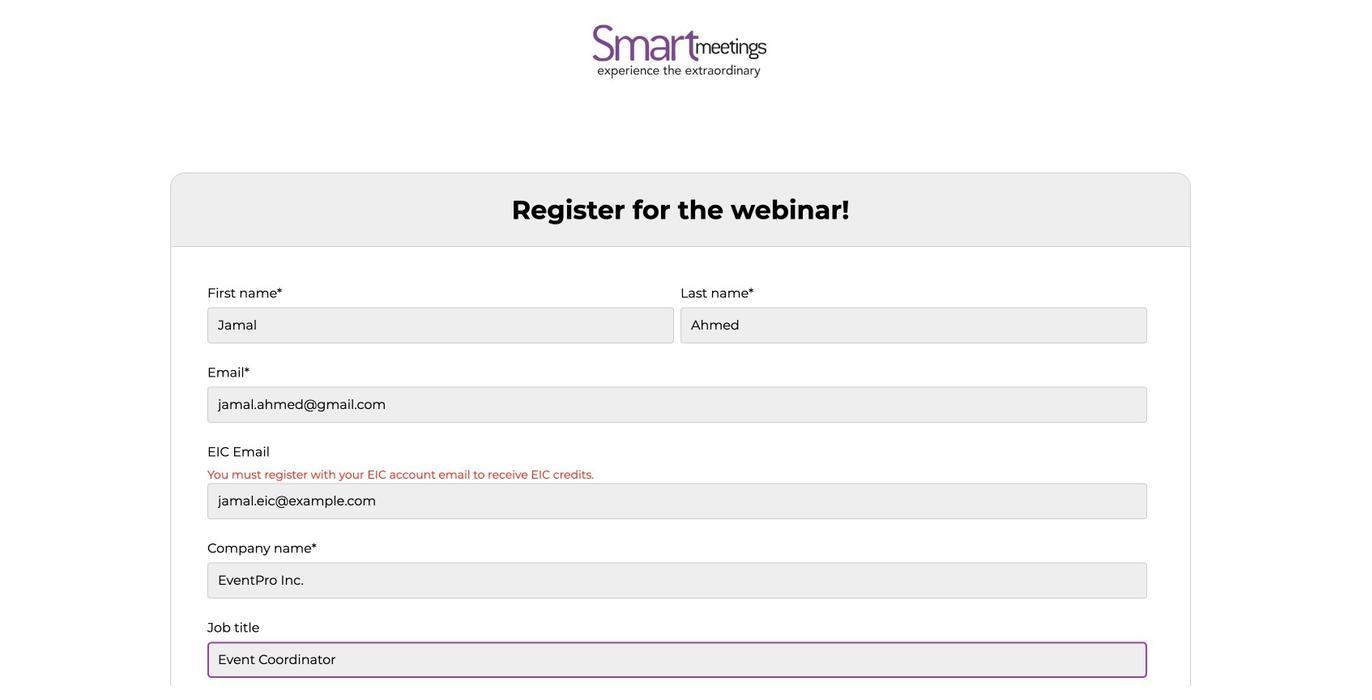 Task type: locate. For each thing, give the bounding box(es) containing it.
None text field
[[207, 307, 674, 343], [681, 307, 1147, 343], [207, 563, 1147, 599], [207, 307, 674, 343], [681, 307, 1147, 343], [207, 563, 1147, 599]]

sm events logo 2024 image
[[571, 20, 774, 82]]

None text field
[[207, 483, 1147, 519], [207, 642, 1147, 678], [207, 483, 1147, 519], [207, 642, 1147, 678]]

None email field
[[207, 387, 1147, 423]]



